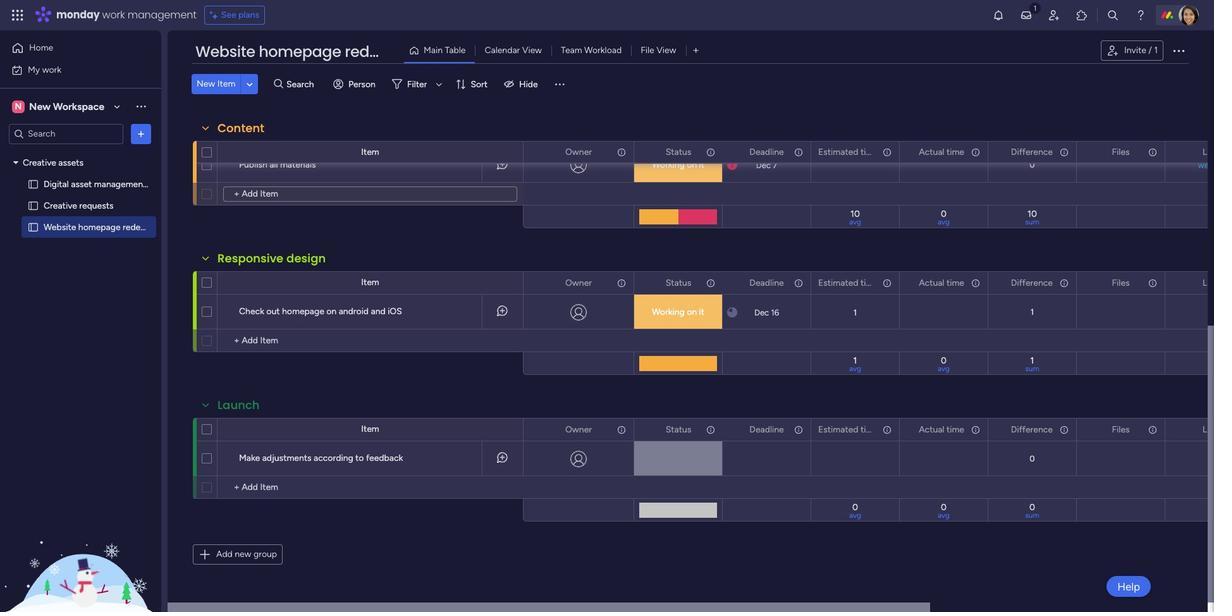 Task type: locate. For each thing, give the bounding box(es) containing it.
public board image
[[27, 178, 39, 190], [27, 200, 39, 212], [27, 221, 39, 233]]

1 horizontal spatial redesign
[[345, 41, 410, 62]]

view for file view
[[657, 45, 677, 56]]

owner for content
[[566, 146, 592, 157]]

calendar view
[[485, 45, 542, 56]]

work inside button
[[42, 64, 61, 75]]

lottie animation image
[[0, 485, 161, 613]]

deadline field for content
[[747, 145, 788, 159]]

workspace options image
[[135, 100, 147, 113]]

1 vertical spatial dec
[[755, 308, 770, 317]]

0 vertical spatial work
[[102, 8, 125, 22]]

my work button
[[8, 60, 136, 80]]

work right monday
[[102, 8, 125, 22]]

1 vertical spatial it
[[700, 307, 705, 318]]

Owner field
[[563, 145, 595, 159], [563, 276, 595, 290], [563, 423, 595, 437]]

working
[[652, 159, 685, 170], [652, 307, 685, 318]]

1 horizontal spatial work
[[102, 8, 125, 22]]

avg
[[850, 218, 862, 227], [938, 218, 951, 227], [850, 364, 862, 373], [938, 364, 951, 373], [850, 511, 862, 520], [938, 511, 951, 520]]

3 deadline field from the top
[[747, 423, 788, 437]]

0
[[1030, 160, 1036, 170], [942, 209, 947, 220], [942, 356, 947, 366], [1030, 454, 1036, 464], [853, 502, 859, 513], [942, 502, 947, 513], [1030, 502, 1036, 513]]

n
[[15, 101, 22, 112]]

estimated time
[[819, 146, 879, 157], [819, 277, 879, 288], [819, 424, 879, 435]]

1 vertical spatial working
[[652, 307, 685, 318]]

option
[[0, 151, 161, 154]]

3 actual time from the top
[[920, 424, 965, 435]]

plans
[[239, 9, 260, 20]]

0 vertical spatial actual time
[[920, 146, 965, 157]]

2 vertical spatial files field
[[1110, 423, 1134, 437]]

0 vertical spatial estimated
[[819, 146, 859, 157]]

1 vertical spatial public board image
[[27, 200, 39, 212]]

0 vertical spatial working on it
[[652, 159, 705, 170]]

assets
[[58, 157, 84, 168]]

1 difference from the top
[[1012, 146, 1054, 157]]

1 actual time field from the top
[[916, 145, 968, 159]]

1 it from the top
[[700, 159, 705, 170]]

redesign up person
[[345, 41, 410, 62]]

3 status field from the top
[[663, 423, 695, 437]]

1 vertical spatial working on it
[[652, 307, 705, 318]]

1 actual from the top
[[920, 146, 945, 157]]

file view button
[[632, 40, 686, 61]]

0 sum
[[1026, 502, 1040, 520]]

asset
[[71, 179, 92, 190]]

1 vertical spatial owner
[[566, 277, 592, 288]]

redesign inside website homepage redesign field
[[345, 41, 410, 62]]

2 files field from the top
[[1110, 276, 1134, 290]]

0 vertical spatial management
[[128, 8, 197, 22]]

management for asset
[[94, 179, 146, 190]]

0 vertical spatial status field
[[663, 145, 695, 159]]

16
[[772, 308, 780, 317]]

2 working on it from the top
[[652, 307, 705, 318]]

ios
[[388, 306, 402, 317]]

0 vertical spatial public board image
[[27, 178, 39, 190]]

1 vertical spatial deadline field
[[747, 276, 788, 290]]

1 horizontal spatial website homepage redesign
[[196, 41, 410, 62]]

0 vertical spatial files field
[[1110, 145, 1134, 159]]

responsive design
[[218, 251, 326, 266]]

estimated
[[819, 146, 859, 157], [819, 277, 859, 288], [819, 424, 859, 435]]

sort button
[[451, 74, 496, 94]]

1 vertical spatial files field
[[1110, 276, 1134, 290]]

0 vertical spatial it
[[700, 159, 705, 170]]

files field for responsive design
[[1110, 276, 1134, 290]]

creative
[[23, 157, 56, 168], [44, 200, 77, 211]]

1 10 from the left
[[851, 209, 861, 220]]

2 10 from the left
[[1028, 209, 1038, 220]]

options image
[[616, 141, 625, 163], [706, 141, 714, 163], [882, 141, 891, 163], [971, 141, 980, 163], [1059, 141, 1068, 163], [1059, 272, 1068, 294], [1148, 272, 1157, 294], [616, 419, 625, 441], [706, 419, 714, 441], [971, 419, 980, 441]]

2 status from the top
[[666, 277, 692, 288]]

homepage right 'out'
[[282, 306, 325, 317]]

sum
[[1026, 218, 1040, 227], [1026, 364, 1040, 373], [1026, 511, 1040, 520]]

website up new item
[[196, 41, 255, 62]]

1 inside the "1 sum"
[[1031, 356, 1035, 366]]

list box
[[0, 149, 174, 409]]

+ Add Item text field
[[223, 187, 518, 202], [224, 333, 518, 349], [224, 480, 518, 495]]

2 vertical spatial difference
[[1012, 424, 1054, 435]]

difference for content
[[1012, 146, 1054, 157]]

2 vertical spatial estimated time field
[[816, 423, 880, 437]]

2 vertical spatial deadline
[[750, 424, 784, 435]]

1 status field from the top
[[663, 145, 695, 159]]

feedback
[[366, 453, 403, 464]]

website
[[196, 41, 255, 62], [44, 222, 76, 233]]

website inside field
[[196, 41, 255, 62]]

see plans button
[[204, 6, 265, 25]]

work right my
[[42, 64, 61, 75]]

view for calendar view
[[522, 45, 542, 56]]

column information image
[[706, 147, 716, 157], [971, 147, 981, 157], [617, 278, 627, 288], [706, 278, 716, 288], [971, 278, 981, 288], [1060, 278, 1070, 288], [1149, 278, 1159, 288], [883, 425, 893, 435], [1149, 425, 1159, 435]]

0 vertical spatial files
[[1113, 146, 1131, 157]]

workspace selection element
[[12, 99, 106, 114]]

working on it
[[652, 159, 705, 170], [652, 307, 705, 318]]

options image
[[1172, 43, 1187, 58], [135, 128, 147, 140], [794, 141, 802, 163], [1148, 141, 1157, 163], [616, 272, 625, 294], [706, 272, 714, 294], [794, 272, 802, 294], [882, 272, 891, 294], [971, 272, 980, 294], [794, 419, 802, 441], [882, 419, 891, 441], [1059, 419, 1068, 441], [1148, 419, 1157, 441]]

1 vertical spatial + add item text field
[[224, 333, 518, 349]]

launch
[[218, 397, 260, 413]]

person button
[[328, 74, 383, 94]]

0 vertical spatial website homepage redesign
[[196, 41, 410, 62]]

new for new workspace
[[29, 100, 51, 112]]

2 view from the left
[[657, 45, 677, 56]]

table
[[445, 45, 466, 56]]

management
[[128, 8, 197, 22], [94, 179, 146, 190]]

all
[[270, 159, 278, 170]]

2 vertical spatial status field
[[663, 423, 695, 437]]

1 vertical spatial estimated time
[[819, 277, 879, 288]]

2 files from the top
[[1113, 277, 1131, 288]]

1 vertical spatial actual time
[[920, 277, 965, 288]]

deadline
[[750, 146, 784, 157], [750, 277, 784, 288], [750, 424, 784, 435]]

creative right caret down icon
[[23, 157, 56, 168]]

/
[[1149, 45, 1153, 56]]

1 inside button
[[1155, 45, 1159, 56]]

new right "n"
[[29, 100, 51, 112]]

0 vertical spatial owner field
[[563, 145, 595, 159]]

select product image
[[11, 9, 24, 22]]

view inside calendar view button
[[522, 45, 542, 56]]

0 vertical spatial actual
[[920, 146, 945, 157]]

0 vertical spatial dec
[[757, 160, 771, 170]]

1 vertical spatial management
[[94, 179, 146, 190]]

1 deadline from the top
[[750, 146, 784, 157]]

2 vertical spatial + add item text field
[[224, 480, 518, 495]]

1 vertical spatial new
[[29, 100, 51, 112]]

Difference field
[[1009, 145, 1057, 159], [1009, 276, 1057, 290], [1009, 423, 1057, 437]]

view
[[522, 45, 542, 56], [657, 45, 677, 56]]

view inside file view button
[[657, 45, 677, 56]]

v2 search image
[[274, 77, 284, 91]]

apps image
[[1076, 9, 1089, 22]]

3 deadline from the top
[[750, 424, 784, 435]]

0 vertical spatial new
[[197, 78, 215, 89]]

1 horizontal spatial website
[[196, 41, 255, 62]]

0 horizontal spatial work
[[42, 64, 61, 75]]

it
[[700, 159, 705, 170], [700, 307, 705, 318]]

10 inside 10 sum
[[1028, 209, 1038, 220]]

3 actual from the top
[[920, 424, 945, 435]]

2 difference from the top
[[1012, 277, 1054, 288]]

time
[[861, 146, 879, 157], [947, 146, 965, 157], [861, 277, 879, 288], [947, 277, 965, 288], [861, 424, 879, 435], [947, 424, 965, 435]]

difference for launch
[[1012, 424, 1054, 435]]

1 vertical spatial estimated time field
[[816, 276, 880, 290]]

None field
[[1200, 145, 1215, 159], [1200, 276, 1215, 290], [1200, 423, 1215, 437], [1200, 145, 1215, 159], [1200, 276, 1215, 290], [1200, 423, 1215, 437]]

3 difference field from the top
[[1009, 423, 1057, 437]]

2 vertical spatial owner field
[[563, 423, 595, 437]]

0 horizontal spatial 10
[[851, 209, 861, 220]]

1 vertical spatial files
[[1113, 277, 1131, 288]]

1 vertical spatial actual
[[920, 277, 945, 288]]

0 horizontal spatial view
[[522, 45, 542, 56]]

2 owner from the top
[[566, 277, 592, 288]]

2 actual from the top
[[920, 277, 945, 288]]

Files field
[[1110, 145, 1134, 159], [1110, 276, 1134, 290], [1110, 423, 1134, 437]]

owner field for launch
[[563, 423, 595, 437]]

team workload button
[[552, 40, 632, 61]]

2 vertical spatial owner
[[566, 424, 592, 435]]

1 owner from the top
[[566, 146, 592, 157]]

0 vertical spatial estimated time
[[819, 146, 879, 157]]

2 actual time from the top
[[920, 277, 965, 288]]

actual
[[920, 146, 945, 157], [920, 277, 945, 288], [920, 424, 945, 435]]

list box containing creative assets
[[0, 149, 174, 409]]

new inside button
[[197, 78, 215, 89]]

2 vertical spatial sum
[[1026, 511, 1040, 520]]

item
[[218, 78, 236, 89], [361, 147, 380, 158], [361, 277, 380, 288], [361, 424, 380, 435]]

Launch field
[[215, 397, 263, 414]]

james peterson image
[[1180, 5, 1200, 25]]

no file image
[[1116, 158, 1127, 173]]

work
[[102, 8, 125, 22], [42, 64, 61, 75]]

2 vertical spatial deadline field
[[747, 423, 788, 437]]

3 public board image from the top
[[27, 221, 39, 233]]

1 horizontal spatial 10
[[1028, 209, 1038, 220]]

10 for 10 avg
[[851, 209, 861, 220]]

new for new item
[[197, 78, 215, 89]]

3 files from the top
[[1113, 424, 1131, 435]]

1 view from the left
[[522, 45, 542, 56]]

status
[[666, 146, 692, 157], [666, 277, 692, 288], [666, 424, 692, 435]]

10 inside 10 avg
[[851, 209, 861, 220]]

3 sum from the top
[[1026, 511, 1040, 520]]

person
[[349, 79, 376, 90]]

homepage up search field
[[259, 41, 341, 62]]

caret down image
[[13, 158, 18, 167]]

to
[[356, 453, 364, 464]]

Deadline field
[[747, 145, 788, 159], [747, 276, 788, 290], [747, 423, 788, 437]]

1 vertical spatial owner field
[[563, 276, 595, 290]]

website homepage redesign
[[196, 41, 410, 62], [44, 222, 157, 233]]

1 vertical spatial redesign
[[123, 222, 157, 233]]

2 vertical spatial public board image
[[27, 221, 39, 233]]

view right file
[[657, 45, 677, 56]]

sum for 10
[[1026, 218, 1040, 227]]

1 vertical spatial difference field
[[1009, 276, 1057, 290]]

website homepage redesign inside field
[[196, 41, 410, 62]]

difference for responsive design
[[1012, 277, 1054, 288]]

dec left 7
[[757, 160, 771, 170]]

2 vertical spatial estimated
[[819, 424, 859, 435]]

files
[[1113, 146, 1131, 157], [1113, 277, 1131, 288], [1113, 424, 1131, 435]]

dec left 16
[[755, 308, 770, 317]]

2 deadline from the top
[[750, 277, 784, 288]]

out
[[267, 306, 280, 317]]

dapulse addbtn image
[[1114, 164, 1117, 169]]

0 vertical spatial website
[[196, 41, 255, 62]]

0 vertical spatial creative
[[23, 157, 56, 168]]

(dam)
[[149, 179, 174, 190]]

Estimated time field
[[816, 145, 880, 159], [816, 276, 880, 290], [816, 423, 880, 437]]

Search field
[[284, 75, 321, 93]]

new inside the workspace selection element
[[29, 100, 51, 112]]

team
[[561, 45, 583, 56]]

1 files from the top
[[1113, 146, 1131, 157]]

2 vertical spatial actual time field
[[916, 423, 968, 437]]

1 vertical spatial website homepage redesign
[[44, 222, 157, 233]]

1 public board image from the top
[[27, 178, 39, 190]]

0 vertical spatial working
[[652, 159, 685, 170]]

1 vertical spatial status field
[[663, 276, 695, 290]]

status for second status field
[[666, 277, 692, 288]]

0 horizontal spatial website homepage redesign
[[44, 222, 157, 233]]

1 vertical spatial estimated
[[819, 277, 859, 288]]

dec
[[757, 160, 771, 170], [755, 308, 770, 317]]

3 files field from the top
[[1110, 423, 1134, 437]]

1 sum from the top
[[1026, 218, 1040, 227]]

2 difference field from the top
[[1009, 276, 1057, 290]]

file
[[641, 45, 655, 56]]

item for content
[[361, 147, 380, 158]]

2 vertical spatial estimated time
[[819, 424, 879, 435]]

website homepage redesign down requests
[[44, 222, 157, 233]]

1 difference field from the top
[[1009, 145, 1057, 159]]

0 avg
[[938, 209, 951, 227], [938, 356, 951, 373], [850, 502, 862, 520], [938, 502, 951, 520]]

owner for launch
[[566, 424, 592, 435]]

difference
[[1012, 146, 1054, 157], [1012, 277, 1054, 288], [1012, 424, 1054, 435]]

0 vertical spatial difference field
[[1009, 145, 1057, 159]]

2 vertical spatial actual
[[920, 424, 945, 435]]

new left angle down image
[[197, 78, 215, 89]]

1 vertical spatial deadline
[[750, 277, 784, 288]]

1 vertical spatial difference
[[1012, 277, 1054, 288]]

1 files field from the top
[[1110, 145, 1134, 159]]

0 vertical spatial actual time field
[[916, 145, 968, 159]]

angle down image
[[247, 79, 253, 89]]

0 horizontal spatial new
[[29, 100, 51, 112]]

1 deadline field from the top
[[747, 145, 788, 159]]

0 vertical spatial estimated time field
[[816, 145, 880, 159]]

1 status from the top
[[666, 146, 692, 157]]

0 vertical spatial redesign
[[345, 41, 410, 62]]

1 vertical spatial creative
[[44, 200, 77, 211]]

0 vertical spatial deadline
[[750, 146, 784, 157]]

2 vertical spatial difference field
[[1009, 423, 1057, 437]]

0 vertical spatial homepage
[[259, 41, 341, 62]]

sum for 0
[[1026, 511, 1040, 520]]

on
[[687, 159, 697, 170], [327, 306, 337, 317], [687, 307, 697, 318]]

actual time
[[920, 146, 965, 157], [920, 277, 965, 288], [920, 424, 965, 435]]

new item
[[197, 78, 236, 89]]

0 inside 0 sum
[[1030, 502, 1036, 513]]

0 vertical spatial status
[[666, 146, 692, 157]]

search everything image
[[1107, 9, 1120, 22]]

make adjustments according to feedback
[[239, 453, 403, 464]]

sort
[[471, 79, 488, 90]]

Actual time field
[[916, 145, 968, 159], [916, 276, 968, 290], [916, 423, 968, 437]]

monday
[[56, 8, 100, 22]]

notifications image
[[993, 9, 1006, 22]]

1 owner field from the top
[[563, 145, 595, 159]]

homepage down requests
[[78, 222, 121, 233]]

2 public board image from the top
[[27, 200, 39, 212]]

1 vertical spatial status
[[666, 277, 692, 288]]

2 vertical spatial status
[[666, 424, 692, 435]]

0 vertical spatial difference
[[1012, 146, 1054, 157]]

files field for content
[[1110, 145, 1134, 159]]

file view
[[641, 45, 677, 56]]

2 vertical spatial actual time
[[920, 424, 965, 435]]

3 status from the top
[[666, 424, 692, 435]]

item inside button
[[218, 78, 236, 89]]

inbox image
[[1021, 9, 1033, 22]]

website down creative requests
[[44, 222, 76, 233]]

new
[[197, 78, 215, 89], [29, 100, 51, 112]]

public board image for creative requests
[[27, 200, 39, 212]]

1 vertical spatial sum
[[1026, 364, 1040, 373]]

website homepage redesign up search field
[[196, 41, 410, 62]]

digital
[[44, 179, 69, 190]]

filter button
[[387, 74, 447, 94]]

3 difference from the top
[[1012, 424, 1054, 435]]

2 deadline field from the top
[[747, 276, 788, 290]]

3 owner field from the top
[[563, 423, 595, 437]]

dec for dec 7
[[757, 160, 771, 170]]

Status field
[[663, 145, 695, 159], [663, 276, 695, 290], [663, 423, 695, 437]]

creative down digital
[[44, 200, 77, 211]]

1 horizontal spatial view
[[657, 45, 677, 56]]

3 owner from the top
[[566, 424, 592, 435]]

0 vertical spatial sum
[[1026, 218, 1040, 227]]

1 working from the top
[[652, 159, 685, 170]]

2 vertical spatial files
[[1113, 424, 1131, 435]]

1 vertical spatial actual time field
[[916, 276, 968, 290]]

status for 3rd status field from the bottom of the page
[[666, 146, 692, 157]]

10 avg
[[850, 209, 862, 227]]

work for my
[[42, 64, 61, 75]]

public board image for website homepage redesign
[[27, 221, 39, 233]]

view right the calendar
[[522, 45, 542, 56]]

1 horizontal spatial new
[[197, 78, 215, 89]]

redesign down "(dam)"
[[123, 222, 157, 233]]

0 vertical spatial owner
[[566, 146, 592, 157]]

1
[[1155, 45, 1159, 56], [1031, 308, 1035, 317], [854, 308, 858, 317], [854, 356, 858, 366], [1031, 356, 1035, 366]]

adjustments
[[262, 453, 312, 464]]

redesign
[[345, 41, 410, 62], [123, 222, 157, 233]]

2 sum from the top
[[1026, 364, 1040, 373]]

column information image
[[617, 147, 627, 157], [794, 147, 804, 157], [883, 147, 893, 157], [1060, 147, 1070, 157], [1149, 147, 1159, 157], [794, 278, 804, 288], [883, 278, 893, 288], [617, 425, 627, 435], [706, 425, 716, 435], [794, 425, 804, 435], [971, 425, 981, 435], [1060, 425, 1070, 435]]

0 vertical spatial deadline field
[[747, 145, 788, 159]]

0 horizontal spatial website
[[44, 222, 76, 233]]

1 vertical spatial work
[[42, 64, 61, 75]]

my
[[28, 64, 40, 75]]

dec for dec 16
[[755, 308, 770, 317]]



Task type: describe. For each thing, give the bounding box(es) containing it.
content
[[218, 120, 264, 136]]

calendar view button
[[475, 40, 552, 61]]

difference field for launch
[[1009, 423, 1057, 437]]

1 estimated time field from the top
[[816, 145, 880, 159]]

0 vertical spatial + add item text field
[[223, 187, 518, 202]]

hide
[[520, 79, 538, 90]]

3 estimated time field from the top
[[816, 423, 880, 437]]

check out homepage on android and ios
[[239, 306, 402, 317]]

1 estimated from the top
[[819, 146, 859, 157]]

filter
[[407, 79, 427, 90]]

calendar
[[485, 45, 520, 56]]

difference field for content
[[1009, 145, 1057, 159]]

1 sum
[[1026, 356, 1040, 373]]

group
[[254, 549, 277, 560]]

2 vertical spatial homepage
[[282, 306, 325, 317]]

1 vertical spatial homepage
[[78, 222, 121, 233]]

responsive
[[218, 251, 284, 266]]

item for launch
[[361, 424, 380, 435]]

creative requests
[[44, 200, 114, 211]]

Content field
[[215, 120, 268, 137]]

lottie animation element
[[0, 485, 161, 613]]

+ add item text field for 1
[[224, 333, 518, 349]]

design
[[287, 251, 326, 266]]

webs link
[[1196, 160, 1215, 170]]

see
[[221, 9, 236, 20]]

dec 7
[[757, 160, 778, 170]]

1 avg
[[850, 356, 862, 373]]

creative assets
[[23, 157, 84, 168]]

invite members image
[[1049, 9, 1061, 22]]

home button
[[8, 38, 136, 58]]

new item button
[[192, 74, 241, 94]]

according
[[314, 453, 354, 464]]

deadline for content
[[750, 146, 784, 157]]

Search in workspace field
[[27, 127, 106, 141]]

2 owner field from the top
[[563, 276, 595, 290]]

requests
[[79, 200, 114, 211]]

1 image
[[1030, 1, 1042, 15]]

android
[[339, 306, 369, 317]]

0 horizontal spatial redesign
[[123, 222, 157, 233]]

invite / 1 button
[[1102, 40, 1164, 61]]

difference field for responsive design
[[1009, 276, 1057, 290]]

item for responsive design
[[361, 277, 380, 288]]

status for 3rd status field from the top
[[666, 424, 692, 435]]

public board image for digital asset management (dam)
[[27, 178, 39, 190]]

work for monday
[[102, 8, 125, 22]]

materials
[[280, 159, 316, 170]]

2 estimated from the top
[[819, 277, 859, 288]]

+ add item text field for 0
[[224, 480, 518, 495]]

3 estimated from the top
[[819, 424, 859, 435]]

add view image
[[694, 46, 699, 55]]

1 estimated time from the top
[[819, 146, 879, 157]]

monday work management
[[56, 8, 197, 22]]

deadline for responsive design
[[750, 277, 784, 288]]

home
[[29, 42, 53, 53]]

publish
[[239, 159, 268, 170]]

2 actual time field from the top
[[916, 276, 968, 290]]

creative for creative requests
[[44, 200, 77, 211]]

publish all materials
[[239, 159, 316, 170]]

files for content
[[1113, 146, 1131, 157]]

management for work
[[128, 8, 197, 22]]

see plans
[[221, 9, 260, 20]]

7
[[773, 160, 778, 170]]

2 estimated time from the top
[[819, 277, 879, 288]]

add new group button
[[193, 545, 283, 565]]

2 status field from the top
[[663, 276, 695, 290]]

team workload
[[561, 45, 622, 56]]

workload
[[585, 45, 622, 56]]

arrow down image
[[432, 77, 447, 92]]

dec 16
[[755, 308, 780, 317]]

2 estimated time field from the top
[[816, 276, 880, 290]]

main
[[424, 45, 443, 56]]

files for responsive design
[[1113, 277, 1131, 288]]

Website homepage redesign field
[[192, 41, 410, 63]]

new workspace
[[29, 100, 104, 112]]

add new group
[[216, 549, 277, 560]]

10 for 10 sum
[[1028, 209, 1038, 220]]

webs
[[1199, 160, 1215, 170]]

hide button
[[499, 74, 546, 94]]

workspace
[[53, 100, 104, 112]]

my work
[[28, 64, 61, 75]]

main table button
[[404, 40, 475, 61]]

make
[[239, 453, 260, 464]]

sum for 1
[[1026, 364, 1040, 373]]

10 sum
[[1026, 209, 1040, 227]]

help button
[[1107, 576, 1152, 597]]

2 working from the top
[[652, 307, 685, 318]]

creative for creative assets
[[23, 157, 56, 168]]

help image
[[1135, 9, 1148, 22]]

1 actual time from the top
[[920, 146, 965, 157]]

digital asset management (dam)
[[44, 179, 174, 190]]

check
[[239, 306, 264, 317]]

new
[[235, 549, 252, 560]]

3 actual time field from the top
[[916, 423, 968, 437]]

owner field for content
[[563, 145, 595, 159]]

Responsive design field
[[215, 251, 329, 267]]

and
[[371, 306, 386, 317]]

homepage inside website homepage redesign field
[[259, 41, 341, 62]]

deadline field for responsive design
[[747, 276, 788, 290]]

invite
[[1125, 45, 1147, 56]]

workspace image
[[12, 100, 25, 114]]

menu image
[[554, 78, 566, 90]]

1 inside 1 avg
[[854, 356, 858, 366]]

1 vertical spatial website
[[44, 222, 76, 233]]

1 working on it from the top
[[652, 159, 705, 170]]

3 estimated time from the top
[[819, 424, 879, 435]]

2 it from the top
[[700, 307, 705, 318]]

add
[[216, 549, 233, 560]]

invite / 1
[[1125, 45, 1159, 56]]

help
[[1118, 581, 1141, 593]]

v2 overdue deadline image
[[728, 159, 738, 171]]

main table
[[424, 45, 466, 56]]



Task type: vqa. For each thing, say whether or not it's contained in the screenshot.


